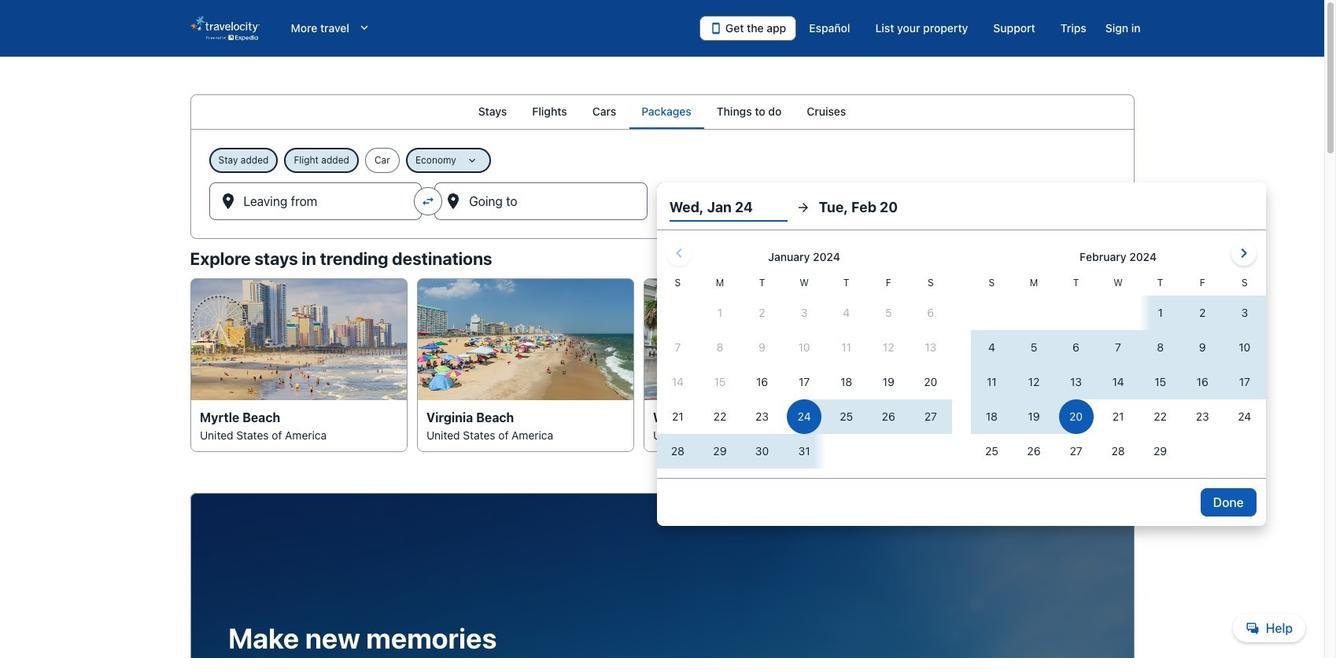 Task type: describe. For each thing, give the bounding box(es) containing it.
myrtle beach showing general coastal views, swimming and a city image
[[190, 279, 407, 401]]

download the app button image
[[710, 22, 722, 35]]

travelocity logo image
[[190, 16, 259, 41]]

dillsboro image
[[1097, 279, 1314, 401]]

wilmington showing an administrative buidling image
[[643, 279, 861, 401]]



Task type: vqa. For each thing, say whether or not it's contained in the screenshot.
travelocity logo at the top left of the page
yes



Task type: locate. For each thing, give the bounding box(es) containing it.
previous month image
[[670, 244, 688, 263]]

next month image
[[1235, 244, 1254, 263]]

main content
[[0, 94, 1325, 659]]

north myrtle beach showing a beach, a coastal town and general coastal views image
[[870, 279, 1087, 401]]

show previous card image
[[181, 356, 200, 375]]

swap origin and destination values image
[[421, 194, 435, 209]]

virginia beach showing a beach, general coastal views and a coastal town image
[[417, 279, 634, 401]]

tab list
[[190, 94, 1135, 129]]



